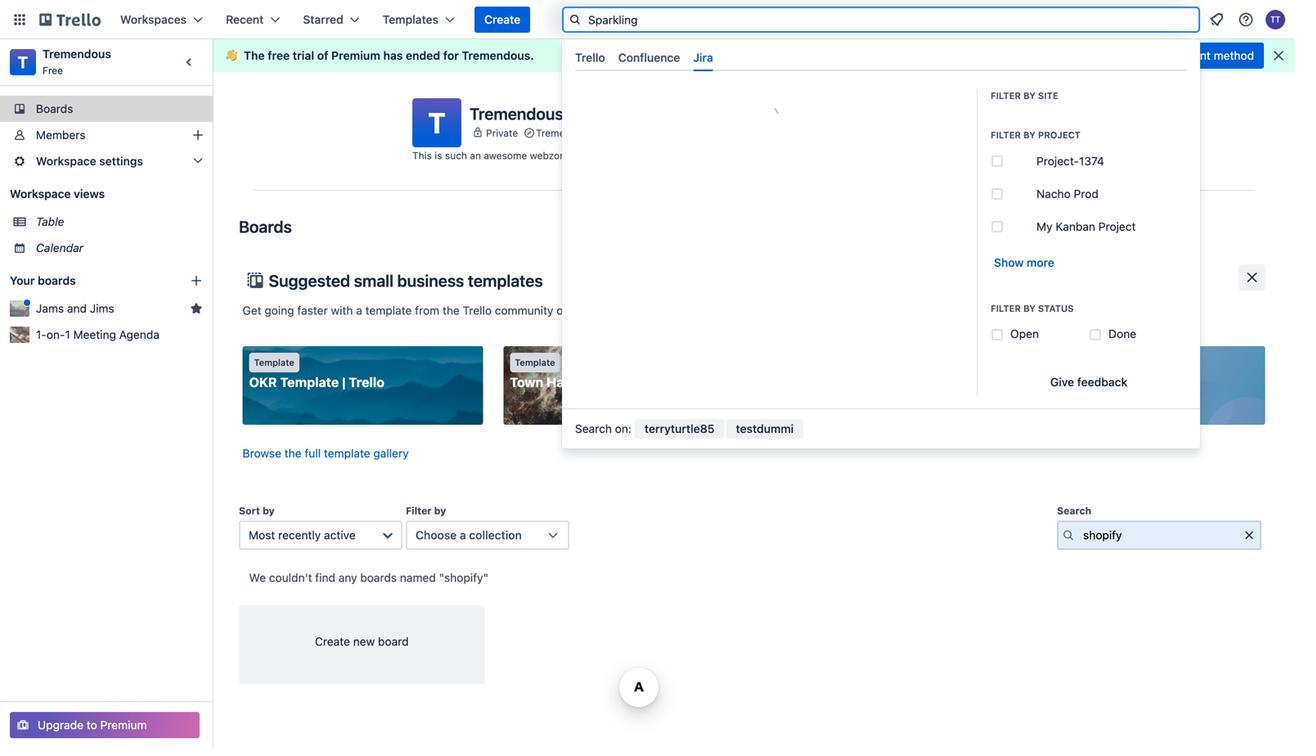 Task type: locate. For each thing, give the bounding box(es) containing it.
testdummi link
[[727, 419, 804, 439]]

by up open
[[1024, 303, 1036, 314]]

workspace down the filter by site
[[989, 104, 1049, 118]]

gallery
[[374, 447, 409, 460]]

your boards
[[10, 274, 76, 287]]

filter by project
[[991, 130, 1081, 141]]

your boards with 2 items element
[[10, 271, 165, 291]]

search no results image
[[713, 89, 827, 197]]

1 horizontal spatial the
[[443, 304, 460, 317]]

1 horizontal spatial create
[[485, 13, 521, 26]]

1 is from the left
[[435, 150, 442, 161]]

template up town
[[515, 357, 555, 368]]

0 horizontal spatial premium
[[100, 718, 147, 732]]

confluence
[[619, 51, 680, 64]]

create left search icon
[[485, 13, 521, 26]]

my
[[1037, 220, 1053, 233]]

0 vertical spatial premium
[[331, 49, 381, 62]]

by right sort
[[263, 505, 275, 517]]

create inside create "button"
[[485, 13, 521, 26]]

by
[[1024, 91, 1036, 101], [1024, 130, 1036, 141], [1024, 303, 1036, 314], [263, 505, 275, 517], [434, 505, 446, 517]]

private
[[486, 127, 518, 139]]

1 horizontal spatial search
[[1058, 505, 1092, 517]]

workspace
[[989, 104, 1049, 118], [36, 154, 96, 168], [10, 187, 71, 201]]

add board image
[[190, 274, 203, 287]]

find
[[315, 571, 336, 584]]

t inside button
[[428, 106, 446, 140]]

0 horizontal spatial trello
[[349, 375, 385, 390]]

terryturtle85 button
[[635, 419, 725, 439]]

boards up jams
[[38, 274, 76, 287]]

is right it
[[586, 150, 594, 161]]

create left new
[[315, 635, 350, 648]]

boards up members
[[36, 102, 73, 115]]

open information menu image
[[1239, 11, 1255, 28]]

search for search on:
[[575, 422, 612, 436]]

0 vertical spatial create
[[485, 13, 521, 26]]

1 vertical spatial a
[[460, 528, 466, 542]]

community
[[495, 304, 554, 317]]

suggested
[[269, 271, 350, 290]]

0 notifications image
[[1207, 10, 1227, 29]]

create new board
[[315, 635, 409, 648]]

tremendous
[[43, 47, 111, 61], [462, 49, 531, 62], [470, 104, 564, 123]]

trello inside template okr template | trello
[[349, 375, 385, 390]]

filter for filter by
[[406, 505, 432, 517]]

0 horizontal spatial t
[[18, 52, 28, 72]]

to
[[87, 718, 97, 732]]

1 vertical spatial t
[[428, 106, 446, 140]]

a right the with
[[356, 304, 362, 317]]

tremendous up private at the left of page
[[470, 104, 564, 123]]

workspace down members
[[36, 154, 96, 168]]

filter up open
[[991, 303, 1022, 314]]

by up invite workspace members
[[1024, 91, 1036, 101]]

we couldn't find any boards named "shopify"
[[249, 571, 489, 584]]

1 horizontal spatial t
[[428, 106, 446, 140]]

payment
[[1166, 49, 1211, 62]]

workspace inside invite workspace members button
[[989, 104, 1049, 118]]

team
[[1032, 375, 1066, 390]]

0 horizontal spatial search
[[575, 422, 612, 436]]

1 vertical spatial create
[[315, 635, 350, 648]]

new
[[353, 635, 375, 648]]

boards right any at bottom left
[[360, 571, 397, 584]]

business
[[397, 271, 464, 290]]

is right this
[[435, 150, 442, 161]]

|
[[342, 375, 346, 390]]

2 horizontal spatial trello
[[575, 51, 606, 64]]

and
[[67, 302, 87, 315]]

premium right of
[[331, 49, 381, 62]]

1 horizontal spatial boards
[[360, 571, 397, 584]]

workspace inside workspace settings popup button
[[36, 154, 96, 168]]

faster
[[297, 304, 328, 317]]

premium right to
[[100, 718, 147, 732]]

0 vertical spatial t
[[18, 52, 28, 72]]

search image
[[569, 13, 582, 26]]

get going faster with a template from the trello community or
[[243, 304, 571, 317]]

your
[[10, 274, 35, 287]]

the left full
[[285, 447, 302, 460]]

1 vertical spatial trello
[[463, 304, 492, 317]]

template inside template town hall meetings
[[515, 357, 555, 368]]

show
[[995, 256, 1024, 269]]

2 vertical spatial trello
[[349, 375, 385, 390]]

nacho prod
[[1037, 187, 1099, 201]]

filter down invite workspace members button
[[991, 130, 1022, 141]]

0 vertical spatial workspace
[[989, 104, 1049, 118]]

0 vertical spatial search
[[575, 422, 612, 436]]

template for okr
[[254, 357, 295, 368]]

filter by
[[406, 505, 446, 517]]

browse the full template gallery link
[[243, 447, 409, 460]]

0 vertical spatial boards
[[36, 102, 73, 115]]

tremendous free
[[43, 47, 111, 76]]

boards up suggested at the left top of the page
[[239, 217, 292, 236]]

1-on-1 meeting agenda
[[36, 328, 160, 341]]

by down invite workspace members
[[1024, 130, 1036, 141]]

tremendous for tremendous free
[[43, 47, 111, 61]]

tremendousthings.web
[[536, 127, 644, 139]]

template down small on the top left of page
[[366, 304, 412, 317]]

trello down the templates
[[463, 304, 492, 317]]

0 vertical spatial a
[[356, 304, 362, 317]]

clear boards search. image
[[1243, 529, 1257, 542]]

1 horizontal spatial premium
[[331, 49, 381, 62]]

more
[[1027, 256, 1055, 269]]

banner containing 👋
[[213, 39, 1296, 72]]

0 horizontal spatial boards
[[38, 274, 76, 287]]

confluence tab
[[612, 44, 687, 71]]

a inside button
[[460, 528, 466, 542]]

the right from
[[443, 304, 460, 317]]

template up okr
[[254, 357, 295, 368]]

workspace up table
[[10, 187, 71, 201]]

1 horizontal spatial a
[[460, 528, 466, 542]]

testdummi
[[736, 422, 794, 436]]

choose a collection
[[416, 528, 522, 542]]

small
[[354, 271, 394, 290]]

filter up the choose
[[406, 505, 432, 517]]

tremendous for tremendous
[[470, 104, 564, 123]]

1 vertical spatial premium
[[100, 718, 147, 732]]

trello down search icon
[[575, 51, 606, 64]]

most recently active
[[249, 528, 356, 542]]

add
[[1141, 49, 1162, 62]]

terryturtle85
[[645, 422, 715, 436]]

jira
[[694, 51, 714, 64]]

0 horizontal spatial is
[[435, 150, 442, 161]]

collection
[[469, 528, 522, 542]]

invite
[[956, 104, 986, 118]]

for
[[443, 49, 459, 62]]

filter up invite workspace members
[[991, 91, 1022, 101]]

team goal setting central
[[1032, 375, 1197, 390]]

2 is from the left
[[586, 150, 594, 161]]

1-on-1 meeting agenda link
[[36, 327, 203, 343]]

filter
[[991, 91, 1022, 101], [991, 130, 1022, 141], [991, 303, 1022, 314], [406, 505, 432, 517]]

t up this
[[428, 106, 446, 140]]

1 vertical spatial boards
[[360, 571, 397, 584]]

table link
[[36, 214, 203, 230]]

on-
[[46, 328, 65, 341]]

0 horizontal spatial boards
[[36, 102, 73, 115]]

tremendous link
[[43, 47, 111, 61]]

👋 the free trial of premium has ended for tremendous .
[[226, 49, 534, 62]]

2 vertical spatial workspace
[[10, 187, 71, 201]]

Search text field
[[1058, 521, 1262, 550]]

1 vertical spatial search
[[1058, 505, 1092, 517]]

on:
[[615, 422, 632, 436]]

1 vertical spatial workspace
[[36, 154, 96, 168]]

template
[[254, 357, 295, 368], [515, 357, 555, 368], [280, 375, 339, 390]]

banner
[[213, 39, 1296, 72]]

0 horizontal spatial a
[[356, 304, 362, 317]]

show more
[[995, 256, 1055, 269]]

jims
[[90, 302, 114, 315]]

trello right |
[[349, 375, 385, 390]]

from
[[415, 304, 440, 317]]

nacho
[[1037, 187, 1071, 201]]

or
[[557, 304, 568, 317]]

0 horizontal spatial create
[[315, 635, 350, 648]]

1 horizontal spatial is
[[586, 150, 594, 161]]

filter for filter by status
[[991, 303, 1022, 314]]

boards
[[38, 274, 76, 287], [360, 571, 397, 584]]

template town hall meetings
[[510, 357, 634, 390]]

tab list
[[569, 44, 1194, 71]]

by for most recently active
[[263, 505, 275, 517]]

suggested small business templates
[[269, 271, 543, 290]]

a right the choose
[[460, 528, 466, 542]]

template right full
[[324, 447, 370, 460]]

with
[[331, 304, 353, 317]]

sort
[[239, 505, 260, 517]]

add payment method
[[1141, 49, 1255, 62]]

0 vertical spatial boards
[[38, 274, 76, 287]]

tab list containing trello
[[569, 44, 1194, 71]]

template left |
[[280, 375, 339, 390]]

1 vertical spatial boards
[[239, 217, 292, 236]]

0 vertical spatial trello
[[575, 51, 606, 64]]

jams and jims link
[[36, 300, 183, 317]]

1 vertical spatial the
[[285, 447, 302, 460]]

tremendous up 'free'
[[43, 47, 111, 61]]

setting
[[1101, 375, 1147, 390]]

views
[[74, 187, 105, 201]]

filter for filter by site
[[991, 91, 1022, 101]]

active
[[324, 528, 356, 542]]

t left 'free'
[[18, 52, 28, 72]]

1
[[65, 328, 70, 341]]



Task type: describe. For each thing, give the bounding box(es) containing it.
prod
[[1074, 187, 1099, 201]]

workspaces button
[[111, 7, 213, 33]]

workspace navigation collapse icon image
[[178, 51, 201, 74]]

workspace for views
[[10, 187, 71, 201]]

workspace settings button
[[0, 148, 213, 174]]

give feedback
[[1051, 375, 1128, 389]]

team goal setting central link
[[1026, 346, 1266, 425]]

webzone.
[[530, 150, 574, 161]]

browse
[[243, 447, 282, 460]]

members link
[[0, 122, 213, 148]]

jira tab
[[687, 44, 720, 71]]

so
[[596, 150, 607, 161]]

method
[[1214, 49, 1255, 62]]

testdummi button
[[727, 419, 804, 439]]

ended
[[406, 49, 441, 62]]

my kanban project
[[1037, 220, 1137, 233]]

back to home image
[[39, 7, 101, 33]]

give
[[1051, 375, 1075, 389]]

has
[[383, 49, 403, 62]]

project-1374
[[1037, 154, 1105, 168]]

filter by site
[[991, 91, 1059, 101]]

meetings
[[575, 375, 634, 390]]

this
[[413, 150, 432, 161]]

0 horizontal spatial the
[[285, 447, 302, 460]]

boards link
[[0, 96, 213, 122]]

create button
[[475, 7, 531, 33]]

we
[[249, 571, 266, 584]]

open
[[1011, 327, 1040, 341]]

couldn't
[[269, 571, 312, 584]]

trello inside tab
[[575, 51, 606, 64]]

premium inside banner
[[331, 49, 381, 62]]

it
[[577, 150, 583, 161]]

settings
[[99, 154, 143, 168]]

create for create new board
[[315, 635, 350, 648]]

table
[[36, 215, 64, 228]]

filter by status
[[991, 303, 1074, 314]]

full
[[305, 447, 321, 460]]

going
[[265, 304, 294, 317]]

calendar link
[[36, 240, 203, 256]]

upgrade to premium
[[38, 718, 147, 732]]

recently
[[278, 528, 321, 542]]

t link
[[10, 49, 36, 75]]

recent
[[226, 13, 264, 26]]

template for town
[[515, 357, 555, 368]]

sort by
[[239, 505, 275, 517]]

workspace views
[[10, 187, 105, 201]]

tremendousthings.web link
[[536, 125, 644, 141]]

show more button
[[985, 250, 1065, 276]]

choose
[[416, 528, 457, 542]]

upgrade to premium link
[[10, 712, 200, 738]]

primary element
[[0, 0, 1296, 39]]

0 vertical spatial the
[[443, 304, 460, 317]]

by up the choose
[[434, 505, 446, 517]]

invite workspace members button
[[930, 98, 1112, 124]]

an
[[470, 150, 481, 161]]

project
[[1099, 220, 1137, 233]]

starred
[[303, 13, 344, 26]]

project
[[1039, 130, 1081, 141]]

the
[[244, 49, 265, 62]]

members
[[36, 128, 86, 142]]

"shopify"
[[439, 571, 489, 584]]

give feedback button
[[1041, 369, 1138, 396]]

kanban
[[1056, 220, 1096, 233]]

of
[[317, 49, 329, 62]]

1-
[[36, 328, 46, 341]]

add payment method button
[[1131, 43, 1265, 69]]

👋
[[226, 49, 237, 62]]

free
[[43, 65, 63, 76]]

t for t button
[[428, 106, 446, 140]]

workspace for settings
[[36, 154, 96, 168]]

awesome
[[484, 150, 527, 161]]

filter for filter by project
[[991, 130, 1022, 141]]

search for search
[[1058, 505, 1092, 517]]

by for filter by project
[[1024, 91, 1036, 101]]

t for t link
[[18, 52, 28, 72]]

starred icon image
[[190, 302, 203, 315]]

jams
[[36, 302, 64, 315]]

tremendous down create "button" at the top of page
[[462, 49, 531, 62]]

members
[[1052, 104, 1103, 118]]

terryturtle85 link
[[635, 419, 725, 439]]

wave image
[[226, 48, 237, 63]]

agenda
[[119, 328, 160, 341]]

status
[[1039, 303, 1074, 314]]

create for create
[[485, 13, 521, 26]]

free
[[268, 49, 290, 62]]

trello tab
[[569, 44, 612, 71]]

site
[[1039, 91, 1059, 101]]

1 vertical spatial template
[[324, 447, 370, 460]]

Search Jira field
[[562, 7, 1201, 33]]

template okr template | trello
[[249, 357, 385, 390]]

by for open
[[1024, 303, 1036, 314]]

hall
[[547, 375, 572, 390]]

feedback
[[1078, 375, 1128, 389]]

t button
[[413, 98, 462, 147]]

goal
[[1069, 375, 1098, 390]]

0 vertical spatial template
[[366, 304, 412, 317]]

1 horizontal spatial boards
[[239, 217, 292, 236]]

choose a collection button
[[406, 521, 570, 550]]

1 horizontal spatial trello
[[463, 304, 492, 317]]

terry turtle (terryturtle) image
[[1266, 10, 1286, 29]]

this is such an awesome webzone. it is so special!
[[413, 150, 646, 161]]

such
[[445, 150, 467, 161]]



Task type: vqa. For each thing, say whether or not it's contained in the screenshot.
This member is an admin of this board. image
no



